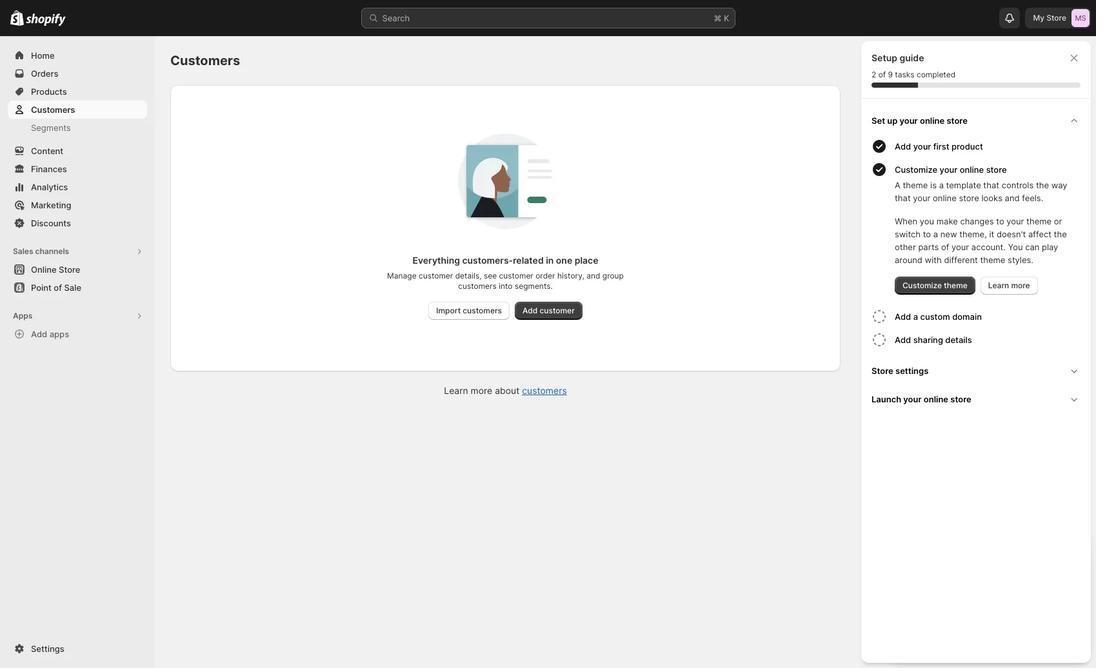 Task type: describe. For each thing, give the bounding box(es) containing it.
or
[[1054, 216, 1062, 226]]

products
[[31, 86, 67, 97]]

one
[[556, 255, 572, 266]]

play
[[1042, 242, 1058, 252]]

you
[[1008, 242, 1023, 252]]

tasks
[[895, 70, 915, 79]]

related
[[513, 255, 544, 266]]

your up doesn't
[[1007, 216, 1024, 226]]

group
[[603, 271, 624, 281]]

custom
[[920, 312, 950, 322]]

add for add a custom domain
[[895, 312, 911, 322]]

orders link
[[8, 65, 147, 83]]

discounts link
[[8, 214, 147, 232]]

add for add customer
[[523, 306, 538, 315]]

and inside a theme is a template that controls the way that your online store looks and feels.
[[1005, 193, 1020, 203]]

different
[[944, 255, 978, 265]]

0 horizontal spatial customers
[[31, 105, 75, 115]]

add sharing details button
[[895, 328, 1086, 352]]

store inside a theme is a template that controls the way that your online store looks and feels.
[[959, 193, 979, 203]]

point of sale link
[[8, 279, 147, 297]]

shopify image
[[26, 13, 66, 26]]

marketing
[[31, 200, 71, 210]]

way
[[1051, 180, 1067, 190]]

account.
[[972, 242, 1006, 252]]

customers link
[[522, 385, 567, 396]]

a inside when you make changes to your theme or switch to a new theme, it doesn't affect the other parts of your account. you can play around with different theme styles.
[[933, 229, 938, 239]]

switch
[[895, 229, 921, 239]]

your up template
[[940, 165, 958, 175]]

when
[[895, 216, 918, 226]]

set
[[872, 115, 885, 126]]

home
[[31, 50, 55, 61]]

point of sale button
[[0, 279, 155, 297]]

theme inside a theme is a template that controls the way that your online store looks and feels.
[[903, 180, 928, 190]]

doesn't
[[997, 229, 1026, 239]]

make
[[937, 216, 958, 226]]

search
[[382, 13, 410, 23]]

segments.
[[515, 281, 553, 291]]

with
[[925, 255, 942, 265]]

theme,
[[959, 229, 987, 239]]

changes
[[960, 216, 994, 226]]

setup guide dialog
[[861, 41, 1091, 663]]

store settings
[[872, 366, 929, 376]]

my store image
[[1072, 9, 1090, 27]]

first
[[933, 141, 949, 152]]

everything
[[413, 255, 460, 266]]

set up your online store
[[872, 115, 968, 126]]

analytics
[[31, 182, 68, 192]]

up
[[887, 115, 898, 126]]

add apps
[[31, 329, 69, 339]]

segments
[[31, 123, 71, 133]]

affect
[[1028, 229, 1052, 239]]

guide
[[900, 52, 924, 63]]

add your first product button
[[895, 135, 1086, 158]]

my store
[[1033, 13, 1066, 23]]

setup
[[872, 52, 897, 63]]

customize theme
[[903, 281, 968, 290]]

theme down different
[[944, 281, 968, 290]]

online store button
[[0, 261, 155, 279]]

learn more about customers
[[444, 385, 567, 396]]

your up different
[[952, 242, 969, 252]]

of for 9
[[878, 70, 886, 79]]

products link
[[8, 83, 147, 101]]

mark add a custom domain as done image
[[872, 309, 887, 325]]

feels.
[[1022, 193, 1043, 203]]

0 horizontal spatial to
[[923, 229, 931, 239]]

shopify image
[[10, 10, 24, 26]]

point
[[31, 283, 52, 293]]

launch your online store
[[872, 394, 971, 405]]

store inside set up your online store "button"
[[947, 115, 968, 126]]

sale
[[64, 283, 81, 293]]

the inside a theme is a template that controls the way that your online store looks and feels.
[[1036, 180, 1049, 190]]

customize for customize your online store
[[895, 165, 938, 175]]

customers inside button
[[463, 306, 502, 315]]

of inside when you make changes to your theme or switch to a new theme, it doesn't affect the other parts of your account. you can play around with different theme styles.
[[941, 242, 949, 252]]

content link
[[8, 142, 147, 160]]

mark add sharing details as done image
[[872, 332, 887, 348]]

1 horizontal spatial to
[[996, 216, 1004, 226]]

you
[[920, 216, 934, 226]]

marketing link
[[8, 196, 147, 214]]

store for online store
[[59, 265, 80, 275]]

parts
[[918, 242, 939, 252]]

controls
[[1002, 180, 1034, 190]]

into
[[499, 281, 513, 291]]

0 horizontal spatial customer
[[419, 271, 453, 281]]

customers link
[[8, 101, 147, 119]]

settings link
[[8, 640, 147, 658]]

of for sale
[[54, 283, 62, 293]]

customize for customize theme
[[903, 281, 942, 290]]

add apps button
[[8, 325, 147, 343]]

about
[[495, 385, 520, 396]]

in
[[546, 255, 554, 266]]

apps
[[49, 329, 69, 339]]

everything customers-related in one place manage customer details, see customer order history, and group customers into segments.
[[387, 255, 624, 291]]

⌘ k
[[714, 13, 729, 23]]

online inside set up your online store "button"
[[920, 115, 945, 126]]

completed
[[917, 70, 956, 79]]

orders
[[31, 68, 58, 79]]

discounts
[[31, 218, 71, 228]]

customize theme link
[[895, 277, 975, 295]]

theme up affect
[[1027, 216, 1052, 226]]

store inside store settings button
[[872, 366, 893, 376]]

more for learn more
[[1011, 281, 1030, 290]]

1 horizontal spatial customer
[[499, 271, 533, 281]]

customers inside everything customers-related in one place manage customer details, see customer order history, and group customers into segments.
[[458, 281, 497, 291]]



Task type: locate. For each thing, give the bounding box(es) containing it.
add for add sharing details
[[895, 335, 911, 345]]

store down add your first product button
[[986, 165, 1007, 175]]

a left new
[[933, 229, 938, 239]]

product
[[952, 141, 983, 152]]

the down or
[[1054, 229, 1067, 239]]

1 vertical spatial customers
[[31, 105, 75, 115]]

customize your online store element
[[869, 179, 1086, 295]]

learn inside customize your online store "element"
[[988, 281, 1009, 290]]

it
[[989, 229, 994, 239]]

1 horizontal spatial learn
[[988, 281, 1009, 290]]

online inside a theme is a template that controls the way that your online store looks and feels.
[[933, 193, 957, 203]]

import customers button
[[429, 302, 510, 320]]

add a custom domain
[[895, 312, 982, 322]]

online inside the launch your online store button
[[924, 394, 948, 405]]

2 horizontal spatial a
[[939, 180, 944, 190]]

details,
[[455, 271, 482, 281]]

learn left about
[[444, 385, 468, 396]]

learn up add a custom domain button
[[988, 281, 1009, 290]]

customer down segments.
[[540, 306, 575, 315]]

theme
[[903, 180, 928, 190], [1027, 216, 1052, 226], [980, 255, 1005, 265], [944, 281, 968, 290]]

learn
[[988, 281, 1009, 290], [444, 385, 468, 396]]

add down up
[[895, 141, 911, 152]]

of down new
[[941, 242, 949, 252]]

0 horizontal spatial that
[[895, 193, 911, 203]]

sales channels
[[13, 246, 69, 256]]

1 horizontal spatial a
[[933, 229, 938, 239]]

0 vertical spatial customers
[[458, 281, 497, 291]]

to
[[996, 216, 1004, 226], [923, 229, 931, 239]]

more inside customize your online store "element"
[[1011, 281, 1030, 290]]

add customer link
[[515, 302, 582, 320]]

1 horizontal spatial and
[[1005, 193, 1020, 203]]

customize down with
[[903, 281, 942, 290]]

add a custom domain button
[[895, 305, 1086, 328]]

0 vertical spatial learn
[[988, 281, 1009, 290]]

a inside a theme is a template that controls the way that your online store looks and feels.
[[939, 180, 944, 190]]

place
[[575, 255, 598, 266]]

store up product
[[947, 115, 968, 126]]

theme right a
[[903, 180, 928, 190]]

customers down the details,
[[458, 281, 497, 291]]

learn more
[[988, 281, 1030, 290]]

0 horizontal spatial more
[[471, 385, 492, 396]]

of inside button
[[54, 283, 62, 293]]

1 vertical spatial customers
[[463, 306, 502, 315]]

add sharing details
[[895, 335, 972, 345]]

import customers
[[436, 306, 502, 315]]

1 vertical spatial and
[[587, 271, 600, 281]]

to up doesn't
[[996, 216, 1004, 226]]

looks
[[982, 193, 1003, 203]]

point of sale
[[31, 283, 81, 293]]

more for learn more about customers
[[471, 385, 492, 396]]

to down you
[[923, 229, 931, 239]]

a inside button
[[913, 312, 918, 322]]

and inside everything customers-related in one place manage customer details, see customer order history, and group customers into segments.
[[587, 271, 600, 281]]

content
[[31, 146, 63, 156]]

0 vertical spatial a
[[939, 180, 944, 190]]

customize inside button
[[895, 165, 938, 175]]

home link
[[8, 46, 147, 65]]

your down is
[[913, 193, 931, 203]]

sales
[[13, 246, 33, 256]]

launch
[[872, 394, 901, 405]]

add right mark add a custom domain as done icon
[[895, 312, 911, 322]]

that
[[983, 180, 999, 190], [895, 193, 911, 203]]

customers down into
[[463, 306, 502, 315]]

a
[[939, 180, 944, 190], [933, 229, 938, 239], [913, 312, 918, 322]]

can
[[1025, 242, 1040, 252]]

2 of 9 tasks completed
[[872, 70, 956, 79]]

finances link
[[8, 160, 147, 178]]

other
[[895, 242, 916, 252]]

2 horizontal spatial of
[[941, 242, 949, 252]]

details
[[945, 335, 972, 345]]

customize inside "element"
[[903, 281, 942, 290]]

online inside customize your online store button
[[960, 165, 984, 175]]

0 horizontal spatial a
[[913, 312, 918, 322]]

the up 'feels.'
[[1036, 180, 1049, 190]]

online up template
[[960, 165, 984, 175]]

finances
[[31, 164, 67, 174]]

2 vertical spatial store
[[872, 366, 893, 376]]

store down template
[[959, 193, 979, 203]]

customers
[[170, 53, 240, 68], [31, 105, 75, 115]]

a right is
[[939, 180, 944, 190]]

0 horizontal spatial store
[[59, 265, 80, 275]]

0 vertical spatial store
[[1047, 13, 1066, 23]]

customers
[[458, 281, 497, 291], [463, 306, 502, 315], [522, 385, 567, 396]]

customers-
[[462, 255, 513, 266]]

add left apps in the left of the page
[[31, 329, 47, 339]]

new
[[940, 229, 957, 239]]

1 horizontal spatial that
[[983, 180, 999, 190]]

2 vertical spatial customers
[[522, 385, 567, 396]]

1 horizontal spatial the
[[1054, 229, 1067, 239]]

customize
[[895, 165, 938, 175], [903, 281, 942, 290]]

add right mark add sharing details as done icon
[[895, 335, 911, 345]]

import
[[436, 306, 461, 315]]

that down a
[[895, 193, 911, 203]]

2
[[872, 70, 876, 79]]

2 vertical spatial a
[[913, 312, 918, 322]]

0 vertical spatial of
[[878, 70, 886, 79]]

add your first product
[[895, 141, 983, 152]]

online
[[920, 115, 945, 126], [960, 165, 984, 175], [933, 193, 957, 203], [924, 394, 948, 405]]

1 horizontal spatial store
[[872, 366, 893, 376]]

1 vertical spatial to
[[923, 229, 931, 239]]

set up your online store button
[[866, 106, 1086, 135]]

store up launch
[[872, 366, 893, 376]]

launch your online store button
[[866, 385, 1086, 414]]

styles.
[[1008, 255, 1034, 265]]

2 horizontal spatial customer
[[540, 306, 575, 315]]

when you make changes to your theme or switch to a new theme, it doesn't affect the other parts of your account. you can play around with different theme styles.
[[895, 216, 1067, 265]]

store right the my
[[1047, 13, 1066, 23]]

store
[[947, 115, 968, 126], [986, 165, 1007, 175], [959, 193, 979, 203], [951, 394, 971, 405]]

1 vertical spatial learn
[[444, 385, 468, 396]]

my
[[1033, 13, 1045, 23]]

0 vertical spatial that
[[983, 180, 999, 190]]

history,
[[557, 271, 584, 281]]

theme down account.
[[980, 255, 1005, 265]]

0 horizontal spatial and
[[587, 271, 600, 281]]

your right up
[[900, 115, 918, 126]]

around
[[895, 255, 923, 265]]

your inside "button"
[[900, 115, 918, 126]]

more left about
[[471, 385, 492, 396]]

store inside customize your online store button
[[986, 165, 1007, 175]]

online down is
[[933, 193, 957, 203]]

2 horizontal spatial store
[[1047, 13, 1066, 23]]

customer up into
[[499, 271, 533, 281]]

learn for learn more about customers
[[444, 385, 468, 396]]

customers right about
[[522, 385, 567, 396]]

your right launch
[[903, 394, 922, 405]]

apps
[[13, 311, 32, 321]]

1 vertical spatial a
[[933, 229, 938, 239]]

1 vertical spatial that
[[895, 193, 911, 203]]

1 vertical spatial store
[[59, 265, 80, 275]]

that up looks
[[983, 180, 999, 190]]

manage
[[387, 271, 417, 281]]

analytics link
[[8, 178, 147, 196]]

store settings button
[[866, 357, 1086, 385]]

see
[[484, 271, 497, 281]]

2 vertical spatial of
[[54, 283, 62, 293]]

customize up is
[[895, 165, 938, 175]]

0 horizontal spatial learn
[[444, 385, 468, 396]]

1 vertical spatial more
[[471, 385, 492, 396]]

learn for learn more
[[988, 281, 1009, 290]]

customer
[[419, 271, 453, 281], [499, 271, 533, 281], [540, 306, 575, 315]]

setup guide
[[872, 52, 924, 63]]

learn more link
[[981, 277, 1038, 295]]

and down place
[[587, 271, 600, 281]]

store up sale
[[59, 265, 80, 275]]

order
[[536, 271, 555, 281]]

online down settings
[[924, 394, 948, 405]]

1 horizontal spatial of
[[878, 70, 886, 79]]

1 vertical spatial the
[[1054, 229, 1067, 239]]

and down controls
[[1005, 193, 1020, 203]]

of right 2
[[878, 70, 886, 79]]

1 vertical spatial customize
[[903, 281, 942, 290]]

your left 'first'
[[913, 141, 931, 152]]

store inside the launch your online store button
[[951, 394, 971, 405]]

1 horizontal spatial more
[[1011, 281, 1030, 290]]

store for my store
[[1047, 13, 1066, 23]]

k
[[724, 13, 729, 23]]

9
[[888, 70, 893, 79]]

0 vertical spatial customers
[[170, 53, 240, 68]]

more down styles.
[[1011, 281, 1030, 290]]

store down store settings button
[[951, 394, 971, 405]]

customer down everything
[[419, 271, 453, 281]]

your inside a theme is a template that controls the way that your online store looks and feels.
[[913, 193, 931, 203]]

a
[[895, 180, 901, 190]]

1 vertical spatial of
[[941, 242, 949, 252]]

customize your online store button
[[895, 158, 1086, 179]]

is
[[930, 180, 937, 190]]

0 vertical spatial more
[[1011, 281, 1030, 290]]

add customer
[[523, 306, 575, 315]]

of left sale
[[54, 283, 62, 293]]

the inside when you make changes to your theme or switch to a new theme, it doesn't affect the other parts of your account. you can play around with different theme styles.
[[1054, 229, 1067, 239]]

1 horizontal spatial customers
[[170, 53, 240, 68]]

a left custom
[[913, 312, 918, 322]]

and
[[1005, 193, 1020, 203], [587, 271, 600, 281]]

0 vertical spatial to
[[996, 216, 1004, 226]]

store inside online store link
[[59, 265, 80, 275]]

add down segments.
[[523, 306, 538, 315]]

0 vertical spatial and
[[1005, 193, 1020, 203]]

0 vertical spatial the
[[1036, 180, 1049, 190]]

add for add apps
[[31, 329, 47, 339]]

online
[[31, 265, 57, 275]]

add for add your first product
[[895, 141, 911, 152]]

online up add your first product
[[920, 115, 945, 126]]

more
[[1011, 281, 1030, 290], [471, 385, 492, 396]]

0 horizontal spatial the
[[1036, 180, 1049, 190]]

0 vertical spatial customize
[[895, 165, 938, 175]]

segments link
[[8, 119, 147, 137]]

0 horizontal spatial of
[[54, 283, 62, 293]]



Task type: vqa. For each thing, say whether or not it's contained in the screenshot.
Customer events
no



